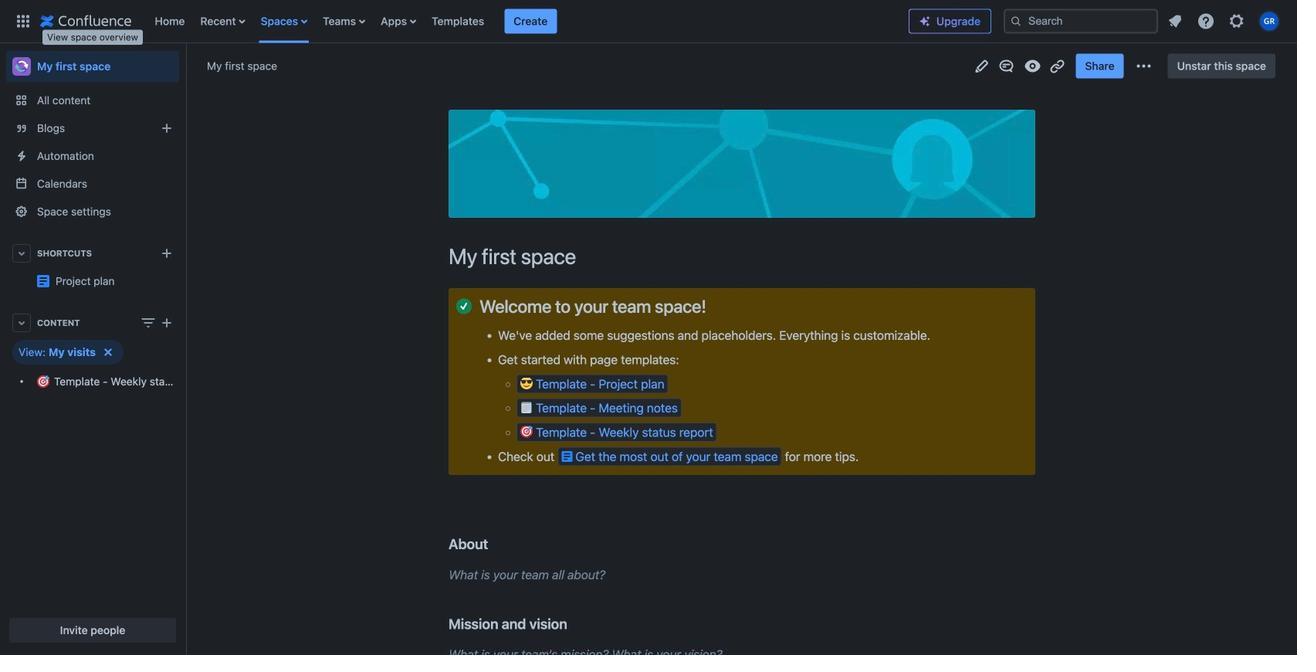 Task type: describe. For each thing, give the bounding box(es) containing it.
space element
[[0, 43, 185, 655]]

:check_mark: image
[[457, 298, 472, 314]]

create a page image
[[158, 314, 176, 332]]

copy image
[[705, 297, 724, 315]]

edit this page image
[[973, 57, 991, 75]]

collapse sidebar image
[[168, 51, 202, 82]]

premium image
[[919, 15, 932, 27]]

1 vertical spatial copy image
[[566, 614, 585, 633]]

create a blog image
[[158, 119, 176, 137]]

Search field
[[1004, 9, 1159, 34]]

list item inside list
[[505, 9, 557, 34]]

get the most out of your team space image
[[562, 450, 573, 463]]

clear view image
[[99, 343, 117, 362]]

list for premium icon
[[1162, 7, 1288, 35]]

help icon image
[[1197, 12, 1216, 31]]

notification icon image
[[1166, 12, 1185, 31]]

:sunglasses: image
[[521, 377, 533, 389]]

stop watching image
[[1024, 57, 1042, 75]]

template - project plan image
[[37, 275, 49, 287]]

:notepad_spiral: image
[[521, 401, 533, 413]]



Task type: locate. For each thing, give the bounding box(es) containing it.
0 horizontal spatial list
[[147, 0, 909, 43]]

list item
[[505, 9, 557, 34]]

add shortcut image
[[158, 244, 176, 263]]

list
[[147, 0, 909, 43], [1162, 7, 1288, 35]]

more actions image
[[1135, 57, 1154, 75]]

settings icon image
[[1228, 12, 1247, 31]]

:notepad_spiral: image
[[521, 401, 533, 413]]

change view image
[[139, 314, 158, 332]]

search image
[[1010, 15, 1023, 27]]

:dart: image
[[37, 375, 49, 388], [37, 375, 49, 388], [521, 425, 533, 438], [521, 425, 533, 438]]

region inside space element
[[6, 340, 179, 395]]

copy image
[[487, 534, 505, 553], [566, 614, 585, 633]]

banner
[[0, 0, 1298, 43]]

0 vertical spatial copy image
[[487, 534, 505, 553]]

appswitcher icon image
[[14, 12, 32, 31]]

copy link image
[[1049, 57, 1067, 75]]

confluence image
[[40, 12, 132, 31], [40, 12, 132, 31]]

list for appswitcher icon
[[147, 0, 909, 43]]

1 horizontal spatial copy image
[[566, 614, 585, 633]]

:sunglasses: image
[[521, 377, 533, 389]]

None search field
[[1004, 9, 1159, 34]]

region
[[6, 340, 179, 395]]

global element
[[9, 0, 909, 43]]

0 horizontal spatial copy image
[[487, 534, 505, 553]]

1 horizontal spatial list
[[1162, 7, 1288, 35]]



Task type: vqa. For each thing, say whether or not it's contained in the screenshot.
bottommost Copy image
yes



